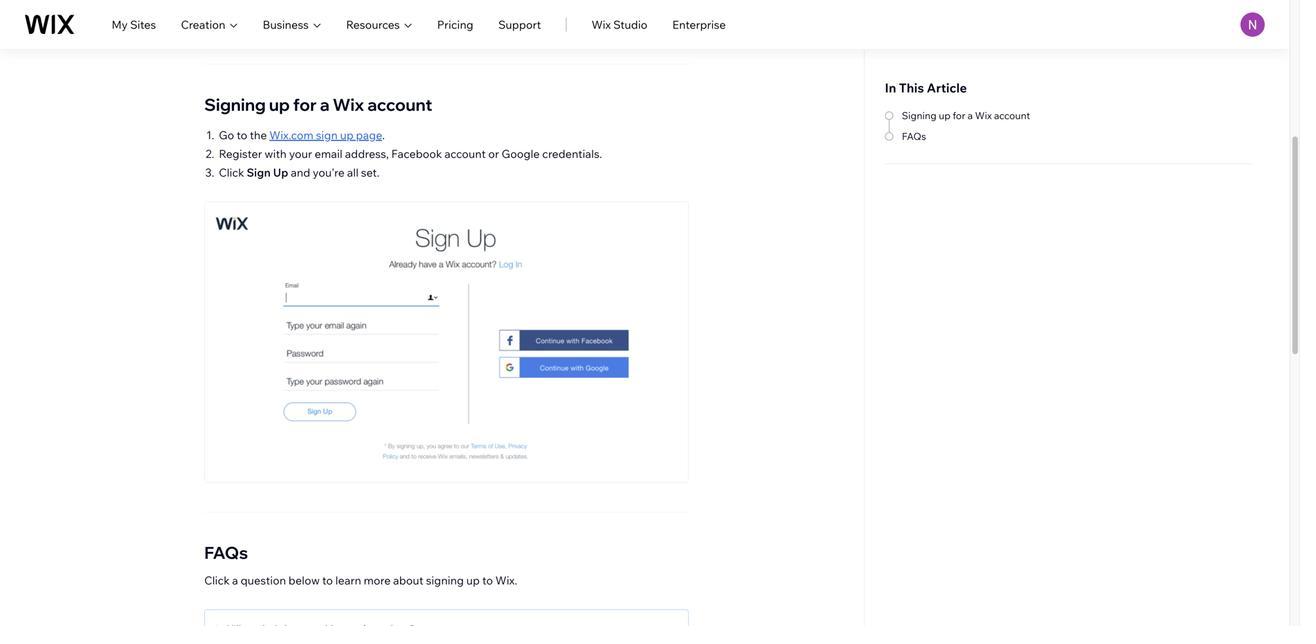 Task type: vqa. For each thing, say whether or not it's contained in the screenshot.
TELL
no



Task type: locate. For each thing, give the bounding box(es) containing it.
wix up goals.
[[975, 52, 992, 64]]

faqs
[[902, 130, 927, 142], [204, 542, 248, 563]]

0 horizontal spatial faqs
[[204, 542, 248, 563]]

a up the wix.com sign up page link on the top of page
[[320, 94, 330, 115]]

signing up for a wix account up the wix.com sign up page link on the top of page
[[204, 94, 433, 115]]

or
[[489, 147, 499, 161]]

signing up for a wix account
[[204, 94, 433, 115], [902, 109, 1031, 122]]

wix.com sign up page link
[[270, 128, 382, 142]]

0 horizontal spatial your
[[289, 147, 312, 161]]

for down 'article'
[[953, 109, 966, 122]]

1 vertical spatial your
[[289, 147, 312, 161]]

click left question
[[204, 573, 230, 587]]

0 horizontal spatial to
[[237, 128, 247, 142]]

to left wix.
[[483, 573, 493, 587]]

more
[[364, 573, 391, 587]]

2 horizontal spatial to
[[483, 573, 493, 587]]

0 vertical spatial your
[[913, 64, 933, 77]]

up inside go to the wix.com sign up page . register with your email address, facebook account or google credentials. click sign up and you're all set.
[[340, 128, 354, 142]]

my sites
[[112, 18, 156, 32]]

email
[[315, 147, 343, 161]]

wix.
[[496, 573, 518, 587]]

signing down get matched "link"
[[902, 109, 937, 122]]

to
[[237, 128, 247, 142], [322, 573, 333, 587], [483, 573, 493, 587]]

to left learn
[[322, 573, 333, 587]]

1 horizontal spatial signing
[[902, 109, 937, 122]]

1 vertical spatial get
[[894, 92, 908, 102]]

signing
[[204, 94, 266, 115], [902, 109, 937, 122]]

up right signing
[[467, 573, 480, 587]]

1 horizontal spatial with
[[947, 52, 966, 64]]

0 vertical spatial get
[[885, 52, 902, 64]]

get up "reach"
[[885, 52, 902, 64]]

resources button
[[346, 16, 413, 33]]

signing up go
[[204, 94, 266, 115]]

signing
[[426, 573, 464, 587]]

your
[[913, 64, 933, 77], [289, 147, 312, 161]]

get for get matched with a wix partner who can help you reach your site goals.
[[885, 52, 902, 64]]

0 horizontal spatial signing
[[204, 94, 266, 115]]

for
[[293, 94, 317, 115], [953, 109, 966, 122]]

account left or
[[445, 147, 486, 161]]

about
[[393, 573, 424, 587]]

0 horizontal spatial for
[[293, 94, 317, 115]]

go to the wix.com sign up page . register with your email address, facebook account or google credentials. click sign up and you're all set.
[[219, 128, 603, 179]]

get matched link
[[885, 89, 954, 105]]

get
[[885, 52, 902, 64], [894, 92, 908, 102]]

wix studio link
[[592, 16, 648, 33]]

a
[[968, 52, 973, 64], [320, 94, 330, 115], [968, 109, 973, 122], [232, 573, 238, 587]]

resources
[[346, 18, 400, 32]]

signing up for a wix account down 'article'
[[902, 109, 1031, 122]]

up right sign
[[340, 128, 354, 142]]

account
[[368, 94, 433, 115], [995, 109, 1031, 122], [445, 147, 486, 161]]

matched
[[910, 92, 945, 102]]

with up goals.
[[947, 52, 966, 64]]

page
[[356, 128, 382, 142]]

your up and
[[289, 147, 312, 161]]

support
[[499, 18, 541, 32]]

1 horizontal spatial for
[[953, 109, 966, 122]]

my
[[112, 18, 128, 32]]

support link
[[499, 16, 541, 33]]

faqs up question
[[204, 542, 248, 563]]

go
[[219, 128, 234, 142]]

click
[[219, 166, 244, 179], [204, 573, 230, 587]]

wix left studio on the top of the page
[[592, 18, 611, 32]]

account up .
[[368, 94, 433, 115]]

.
[[382, 128, 385, 142]]

1 vertical spatial click
[[204, 573, 230, 587]]

get inside "link"
[[894, 92, 908, 102]]

register
[[219, 147, 262, 161]]

0 vertical spatial click
[[219, 166, 244, 179]]

get down "reach"
[[894, 92, 908, 102]]

wix
[[592, 18, 611, 32], [975, 52, 992, 64], [333, 94, 364, 115], [976, 109, 992, 122]]

0 vertical spatial faqs
[[902, 130, 927, 142]]

creation
[[181, 18, 225, 32]]

click inside go to the wix.com sign up page . register with your email address, facebook account or google credentials. click sign up and you're all set.
[[219, 166, 244, 179]]

get inside get matched with a wix partner who can help you reach your site goals.
[[885, 52, 902, 64]]

enterprise
[[673, 18, 726, 32]]

frequently
[[219, 19, 275, 33]]

with
[[947, 52, 966, 64], [265, 147, 287, 161]]

1 vertical spatial with
[[265, 147, 287, 161]]

1 vertical spatial faqs
[[204, 542, 248, 563]]

1 horizontal spatial faqs
[[902, 130, 927, 142]]

0 horizontal spatial with
[[265, 147, 287, 161]]

0 vertical spatial with
[[947, 52, 966, 64]]

click down register
[[219, 166, 244, 179]]

to right go
[[237, 128, 247, 142]]

click a question below to learn more about signing up to wix.
[[204, 573, 518, 587]]

with up up
[[265, 147, 287, 161]]

faqs down get matched "link"
[[902, 130, 927, 142]]

a up goals.
[[968, 52, 973, 64]]

0 horizontal spatial account
[[368, 94, 433, 115]]

1 horizontal spatial account
[[445, 147, 486, 161]]

wix studio
[[592, 18, 648, 32]]

1 horizontal spatial your
[[913, 64, 933, 77]]

account down get matched with a wix partner who can help you reach your site goals.
[[995, 109, 1031, 122]]

goals.
[[954, 64, 980, 77]]

(faqs)
[[364, 19, 399, 33]]

for up wix.com at left top
[[293, 94, 317, 115]]

up
[[269, 94, 290, 115], [939, 109, 951, 122], [340, 128, 354, 142], [467, 573, 480, 587]]

your down the matched
[[913, 64, 933, 77]]

0 horizontal spatial signing up for a wix account
[[204, 94, 433, 115]]

to inside go to the wix.com sign up page . register with your email address, facebook account or google credentials. click sign up and you're all set.
[[237, 128, 247, 142]]

pricing link
[[437, 16, 474, 33]]



Task type: describe. For each thing, give the bounding box(es) containing it.
wix down goals.
[[976, 109, 992, 122]]

account inside go to the wix.com sign up page . register with your email address, facebook account or google credentials. click sign up and you're all set.
[[445, 147, 486, 161]]

reach
[[885, 64, 911, 77]]

below
[[289, 573, 320, 587]]

studio
[[614, 18, 648, 32]]

frequently asked questions (faqs) link
[[219, 19, 399, 33]]

learn
[[336, 573, 361, 587]]

in this article
[[885, 80, 968, 96]]

business
[[263, 18, 309, 32]]

article
[[927, 80, 968, 96]]

in
[[885, 80, 897, 96]]

sign
[[247, 166, 271, 179]]

the
[[250, 128, 267, 142]]

questions
[[310, 19, 361, 33]]

2 horizontal spatial account
[[995, 109, 1031, 122]]

creation button
[[181, 16, 238, 33]]

your inside go to the wix.com sign up page . register with your email address, facebook account or google credentials. click sign up and you're all set.
[[289, 147, 312, 161]]

get matched
[[894, 92, 945, 102]]

up
[[273, 166, 288, 179]]

help
[[1070, 52, 1089, 64]]

your inside get matched with a wix partner who can help you reach your site goals.
[[913, 64, 933, 77]]

wix inside get matched with a wix partner who can help you reach your site goals.
[[975, 52, 992, 64]]

set.
[[361, 166, 380, 179]]

asked
[[277, 19, 308, 33]]

sites
[[130, 18, 156, 32]]

wix up "page"
[[333, 94, 364, 115]]

can
[[1051, 52, 1068, 64]]

up up wix.com at left top
[[269, 94, 290, 115]]

matched
[[904, 52, 944, 64]]

question
[[241, 573, 286, 587]]

pricing
[[437, 18, 474, 32]]

a down goals.
[[968, 109, 973, 122]]

you're
[[313, 166, 345, 179]]

partner
[[994, 52, 1028, 64]]

address,
[[345, 147, 389, 161]]

this
[[900, 80, 925, 96]]

site
[[935, 64, 951, 77]]

my sites link
[[112, 16, 156, 33]]

wix inside wix studio link
[[592, 18, 611, 32]]

enterprise link
[[673, 16, 726, 33]]

google
[[502, 147, 540, 161]]

with inside get matched with a wix partner who can help you reach your site goals.
[[947, 52, 966, 64]]

1 horizontal spatial signing up for a wix account
[[902, 109, 1031, 122]]

a inside get matched with a wix partner who can help you reach your site goals.
[[968, 52, 973, 64]]

up down matched
[[939, 109, 951, 122]]

1 horizontal spatial to
[[322, 573, 333, 587]]

with inside go to the wix.com sign up page . register with your email address, facebook account or google credentials. click sign up and you're all set.
[[265, 147, 287, 161]]

and
[[291, 166, 310, 179]]

all
[[347, 166, 359, 179]]

who
[[1030, 52, 1049, 64]]

a screenshot showing the sign up page with the option to enter your email and password or log in using facebook or google. image
[[205, 202, 689, 482]]

facebook
[[392, 147, 442, 161]]

profile image image
[[1241, 12, 1266, 37]]

a left question
[[232, 573, 238, 587]]

get matched with a wix partner who can help you reach your site goals.
[[885, 52, 1108, 77]]

sign
[[316, 128, 338, 142]]

get for get matched
[[894, 92, 908, 102]]

wix.com
[[270, 128, 314, 142]]

business button
[[263, 16, 321, 33]]

you
[[1092, 52, 1108, 64]]

frequently asked questions (faqs)
[[219, 19, 399, 33]]

credentials.
[[543, 147, 603, 161]]



